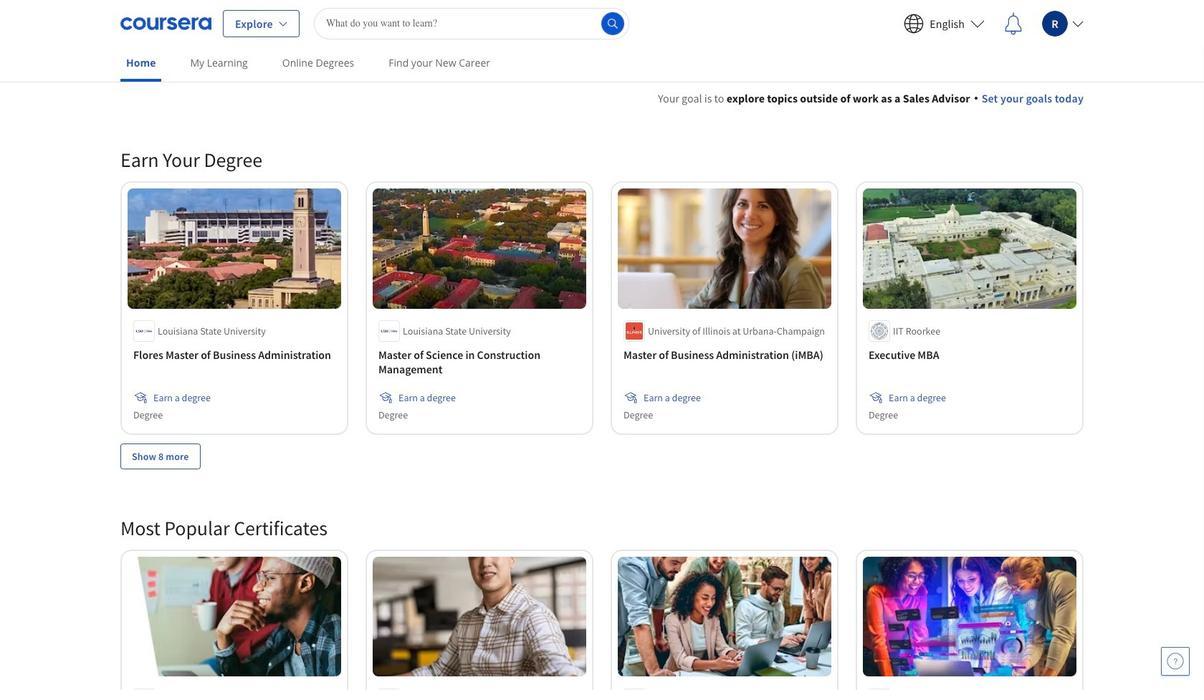 Task type: describe. For each thing, give the bounding box(es) containing it.
coursera image
[[120, 12, 212, 35]]

earn your degree collection element
[[112, 124, 1093, 492]]



Task type: locate. For each thing, give the bounding box(es) containing it.
most popular certificates collection element
[[112, 492, 1093, 691]]

None search field
[[314, 8, 630, 39]]

help center image
[[1167, 653, 1185, 671]]

main content
[[0, 72, 1205, 691]]

What do you want to learn? text field
[[314, 8, 630, 39]]



Task type: vqa. For each thing, say whether or not it's contained in the screenshot.
Most Popular Certificates Collection element
yes



